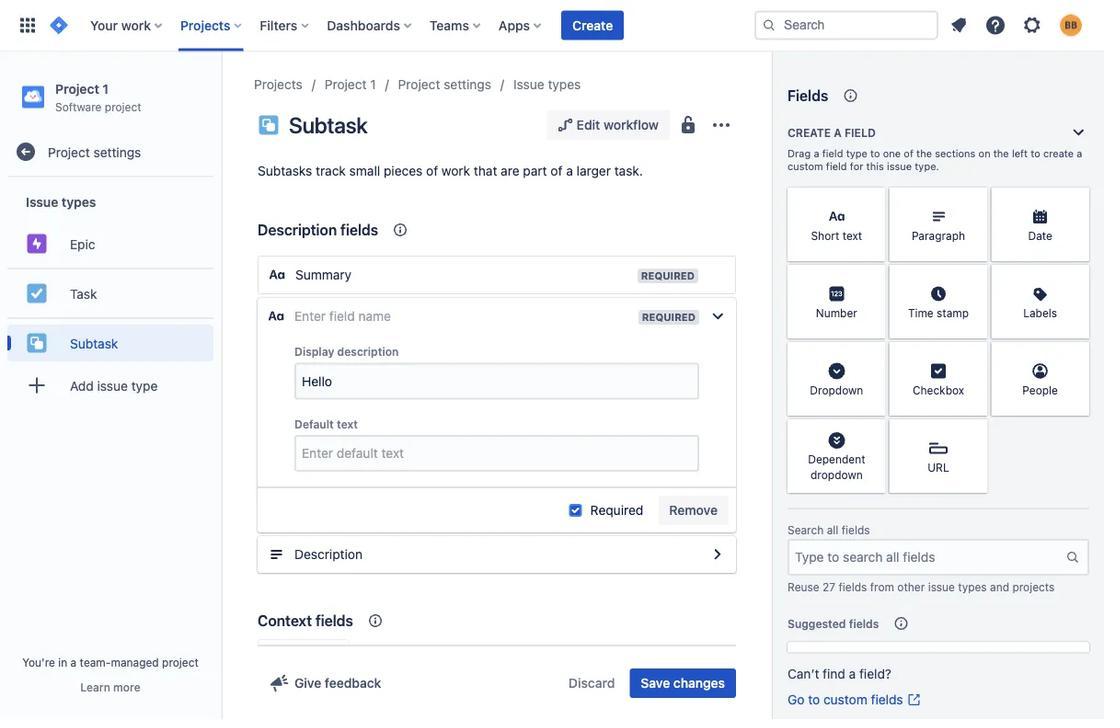 Task type: vqa. For each thing, say whether or not it's contained in the screenshot.
first Teamwork from the right
no



Task type: locate. For each thing, give the bounding box(es) containing it.
apps button
[[493, 11, 548, 40]]

stamp
[[937, 306, 969, 319]]

types up epic
[[62, 194, 96, 209]]

description up summary
[[258, 221, 337, 239]]

field for drag
[[822, 148, 843, 160]]

add
[[70, 378, 94, 393]]

Display description field
[[296, 365, 697, 398]]

to right left
[[1031, 148, 1040, 160]]

required
[[641, 270, 695, 282], [642, 311, 696, 323], [590, 503, 643, 518]]

epic
[[70, 236, 95, 251]]

people
[[1022, 384, 1058, 396]]

larger
[[576, 163, 611, 178]]

1 vertical spatial type
[[131, 378, 158, 393]]

issue types inside group
[[26, 194, 96, 209]]

1 horizontal spatial issue types
[[513, 77, 581, 92]]

0 horizontal spatial type
[[131, 378, 158, 393]]

0 vertical spatial issue
[[513, 77, 544, 92]]

more options image
[[710, 114, 732, 136]]

text right 'short' on the top right of the page
[[842, 229, 862, 242]]

type down subtask link
[[131, 378, 158, 393]]

0 vertical spatial issue
[[887, 161, 912, 173]]

1 the from the left
[[916, 148, 932, 160]]

more information about the suggested fields image
[[890, 613, 912, 635]]

add issue type button
[[7, 367, 213, 404]]

1 horizontal spatial work
[[442, 163, 470, 178]]

0 horizontal spatial issue
[[26, 194, 58, 209]]

are
[[501, 163, 519, 178]]

types
[[548, 77, 581, 92], [62, 194, 96, 209], [958, 581, 987, 593]]

task link
[[7, 275, 213, 312]]

banner containing your work
[[0, 0, 1104, 52]]

subtask up add at the bottom left of the page
[[70, 336, 118, 351]]

1 down 'dashboards' dropdown button
[[370, 77, 376, 92]]

on
[[978, 148, 990, 160]]

project inside project 1 software project
[[105, 100, 141, 113]]

a
[[834, 126, 842, 139], [814, 148, 819, 160], [1077, 148, 1082, 160], [566, 163, 573, 178], [70, 656, 77, 669], [849, 667, 856, 682]]

project settings link
[[398, 74, 491, 96], [7, 134, 213, 170]]

1 horizontal spatial types
[[548, 77, 581, 92]]

more information image
[[1065, 267, 1087, 289], [862, 344, 884, 366], [964, 344, 986, 366], [862, 421, 884, 443]]

work left that
[[442, 163, 470, 178]]

dropdown
[[811, 469, 863, 482]]

project
[[105, 100, 141, 113], [162, 656, 199, 669]]

to right go
[[808, 692, 820, 708]]

text right default
[[337, 418, 358, 431]]

go
[[788, 692, 805, 708]]

field left for
[[826, 161, 847, 173]]

a down more information about the fields image
[[834, 126, 842, 139]]

field
[[845, 126, 876, 139], [822, 148, 843, 160], [826, 161, 847, 173]]

1 horizontal spatial issue
[[513, 77, 544, 92]]

type.
[[915, 161, 939, 173]]

description up context fields
[[294, 547, 362, 562]]

0 vertical spatial type
[[846, 148, 867, 160]]

fields inside "link"
[[871, 692, 903, 708]]

projects
[[180, 17, 230, 33], [254, 77, 302, 92]]

projects up sidebar navigation image
[[180, 17, 230, 33]]

of right one
[[904, 148, 914, 160]]

0 horizontal spatial work
[[121, 17, 151, 33]]

0 horizontal spatial projects
[[180, 17, 230, 33]]

0 horizontal spatial create
[[572, 17, 613, 33]]

fields
[[340, 221, 378, 239], [842, 524, 870, 537], [839, 581, 867, 593], [315, 612, 353, 630], [849, 617, 879, 630], [871, 692, 903, 708]]

suggested fields
[[788, 617, 879, 630]]

settings down the teams popup button
[[444, 77, 491, 92]]

Type to search all fields text field
[[789, 541, 1065, 574]]

of right pieces
[[426, 163, 438, 178]]

search image
[[762, 18, 777, 33]]

description fields
[[258, 221, 378, 239]]

managed
[[111, 656, 159, 669]]

remove button
[[658, 496, 729, 525]]

2 vertical spatial field
[[826, 161, 847, 173]]

custom
[[788, 161, 823, 173], [823, 692, 867, 708]]

a right in
[[70, 656, 77, 669]]

create inside button
[[572, 17, 613, 33]]

work
[[121, 17, 151, 33], [442, 163, 470, 178]]

1 vertical spatial projects
[[254, 77, 302, 92]]

description
[[258, 221, 337, 239], [294, 547, 362, 562]]

more
[[113, 681, 140, 694]]

0 horizontal spatial project
[[105, 100, 141, 113]]

save changes button
[[630, 669, 736, 698]]

0 vertical spatial issue types
[[513, 77, 581, 92]]

1 horizontal spatial type
[[846, 148, 867, 160]]

open field configuration image
[[707, 544, 729, 566]]

learn
[[80, 681, 110, 694]]

create a field
[[788, 126, 876, 139]]

0 vertical spatial work
[[121, 17, 151, 33]]

a right drag
[[814, 148, 819, 160]]

0 vertical spatial required
[[641, 270, 695, 282]]

more information about the fields image
[[839, 85, 861, 107]]

0 horizontal spatial subtask
[[70, 336, 118, 351]]

issue types up epic
[[26, 194, 96, 209]]

left
[[1012, 148, 1028, 160]]

0 vertical spatial create
[[572, 17, 613, 33]]

2 vertical spatial required
[[590, 503, 643, 518]]

0 horizontal spatial project settings
[[48, 144, 141, 159]]

1 horizontal spatial to
[[870, 148, 880, 160]]

1 horizontal spatial issue
[[887, 161, 912, 173]]

custom down can't find a field?
[[823, 692, 867, 708]]

projects up issue type icon
[[254, 77, 302, 92]]

0 vertical spatial subtask
[[289, 112, 368, 138]]

number
[[816, 306, 857, 319]]

0 horizontal spatial the
[[916, 148, 932, 160]]

teams
[[430, 17, 469, 33]]

1 vertical spatial issue
[[26, 194, 58, 209]]

discard
[[568, 676, 615, 691]]

2 vertical spatial issue
[[928, 581, 955, 593]]

issue right other
[[928, 581, 955, 593]]

subtask up 'track'
[[289, 112, 368, 138]]

project up the software
[[55, 81, 99, 96]]

subtasks
[[258, 163, 312, 178]]

fields right all
[[842, 524, 870, 537]]

the right on
[[993, 148, 1009, 160]]

1 horizontal spatial text
[[842, 229, 862, 242]]

search
[[788, 524, 824, 537]]

edit workflow button
[[547, 110, 670, 140]]

issue inside button
[[97, 378, 128, 393]]

type
[[846, 148, 867, 160], [131, 378, 158, 393]]

more information image for labels
[[1065, 267, 1087, 289]]

0 horizontal spatial to
[[808, 692, 820, 708]]

group
[[7, 178, 213, 415]]

create for create a field
[[788, 126, 831, 139]]

project settings down the software
[[48, 144, 141, 159]]

0 vertical spatial settings
[[444, 77, 491, 92]]

teams button
[[424, 11, 488, 40]]

a right create on the top of page
[[1077, 148, 1082, 160]]

text for short text
[[842, 229, 862, 242]]

fields left more information about the suggested fields image
[[849, 617, 879, 630]]

the up type.
[[916, 148, 932, 160]]

0 vertical spatial project settings
[[398, 77, 491, 92]]

fields left this link will be opened in a new tab image
[[871, 692, 903, 708]]

issue down one
[[887, 161, 912, 173]]

1 horizontal spatial 1
[[370, 77, 376, 92]]

1 vertical spatial issue types
[[26, 194, 96, 209]]

to up this at top
[[870, 148, 880, 160]]

project right managed
[[162, 656, 199, 669]]

dependent
[[808, 453, 865, 466]]

1 horizontal spatial project settings link
[[398, 74, 491, 96]]

1 vertical spatial work
[[442, 163, 470, 178]]

types left and
[[958, 581, 987, 593]]

0 vertical spatial description
[[258, 221, 337, 239]]

more information image for dropdown
[[862, 344, 884, 366]]

0 vertical spatial types
[[548, 77, 581, 92]]

sidebar navigation image
[[201, 74, 241, 110]]

0 vertical spatial custom
[[788, 161, 823, 173]]

primary element
[[11, 0, 754, 51]]

description inside description button
[[294, 547, 362, 562]]

1 vertical spatial issue
[[97, 378, 128, 393]]

description
[[337, 345, 399, 358]]

create right apps popup button
[[572, 17, 613, 33]]

issue types
[[513, 77, 581, 92], [26, 194, 96, 209]]

0 horizontal spatial issue
[[97, 378, 128, 393]]

0 horizontal spatial text
[[337, 418, 358, 431]]

workflow
[[604, 117, 659, 132]]

description button
[[258, 536, 736, 573]]

issue down apps popup button
[[513, 77, 544, 92]]

1 vertical spatial project
[[162, 656, 199, 669]]

1 vertical spatial required
[[642, 311, 696, 323]]

1
[[370, 77, 376, 92], [102, 81, 109, 96]]

field for create
[[845, 126, 876, 139]]

1 vertical spatial description
[[294, 547, 362, 562]]

project right the software
[[105, 100, 141, 113]]

more information about the context fields image
[[364, 610, 386, 632]]

issue up epic link
[[26, 194, 58, 209]]

part
[[523, 163, 547, 178]]

more information image for number
[[862, 267, 884, 289]]

short
[[811, 229, 839, 242]]

project settings down the teams
[[398, 77, 491, 92]]

1 horizontal spatial projects
[[254, 77, 302, 92]]

27
[[823, 581, 835, 593]]

of inside drag a field type to one of the sections on the left to create a custom field for this issue type.
[[904, 148, 914, 160]]

task.
[[614, 163, 643, 178]]

type up for
[[846, 148, 867, 160]]

work right your at the left top
[[121, 17, 151, 33]]

1 horizontal spatial settings
[[444, 77, 491, 92]]

description for description
[[294, 547, 362, 562]]

settings
[[444, 77, 491, 92], [93, 144, 141, 159]]

type inside button
[[131, 378, 158, 393]]

create up drag
[[788, 126, 831, 139]]

save changes
[[641, 676, 725, 691]]

issue types up edit
[[513, 77, 581, 92]]

fields left more information about the context fields image
[[315, 612, 353, 630]]

dashboards
[[327, 17, 400, 33]]

1 horizontal spatial the
[[993, 148, 1009, 160]]

display
[[294, 345, 334, 358]]

issue right add at the bottom left of the page
[[97, 378, 128, 393]]

text for default text
[[337, 418, 358, 431]]

field up for
[[845, 126, 876, 139]]

projects inside "projects" dropdown button
[[180, 17, 230, 33]]

of right part
[[551, 163, 563, 178]]

field down create a field
[[822, 148, 843, 160]]

settings down project 1 software project
[[93, 144, 141, 159]]

0 vertical spatial field
[[845, 126, 876, 139]]

0 horizontal spatial 1
[[102, 81, 109, 96]]

1 vertical spatial custom
[[823, 692, 867, 708]]

custom down drag
[[788, 161, 823, 173]]

1 vertical spatial text
[[337, 418, 358, 431]]

project settings link down the teams
[[398, 74, 491, 96]]

1 horizontal spatial create
[[788, 126, 831, 139]]

1 vertical spatial project settings link
[[7, 134, 213, 170]]

0 vertical spatial text
[[842, 229, 862, 242]]

project settings link down the software
[[7, 134, 213, 170]]

2 vertical spatial types
[[958, 581, 987, 593]]

1 horizontal spatial project settings
[[398, 77, 491, 92]]

0 horizontal spatial of
[[426, 163, 438, 178]]

that
[[474, 163, 497, 178]]

1 vertical spatial subtask
[[70, 336, 118, 351]]

1 vertical spatial project settings
[[48, 144, 141, 159]]

0 vertical spatial projects
[[180, 17, 230, 33]]

0 vertical spatial project
[[105, 100, 141, 113]]

1 vertical spatial settings
[[93, 144, 141, 159]]

sections
[[935, 148, 976, 160]]

task
[[70, 286, 97, 301]]

custom inside drag a field type to one of the sections on the left to create a custom field for this issue type.
[[788, 161, 823, 173]]

jira software image
[[48, 14, 70, 36]]

text
[[842, 229, 862, 242], [337, 418, 358, 431]]

types up edit
[[548, 77, 581, 92]]

0 horizontal spatial issue types
[[26, 194, 96, 209]]

banner
[[0, 0, 1104, 52]]

project settings
[[398, 77, 491, 92], [48, 144, 141, 159]]

edit workflow
[[577, 117, 659, 132]]

1 vertical spatial field
[[822, 148, 843, 160]]

subtask group
[[7, 318, 213, 367]]

project 1 software project
[[55, 81, 141, 113]]

2 horizontal spatial of
[[904, 148, 914, 160]]

1 vertical spatial types
[[62, 194, 96, 209]]

subtask inside group
[[70, 336, 118, 351]]

1 down your at the left top
[[102, 81, 109, 96]]

issue types for group containing issue types
[[26, 194, 96, 209]]

1 vertical spatial create
[[788, 126, 831, 139]]

more information image for time stamp
[[964, 267, 986, 289]]

more information image
[[862, 190, 884, 212], [964, 190, 986, 212], [1065, 190, 1087, 212], [862, 267, 884, 289], [964, 267, 986, 289], [1065, 344, 1087, 366]]

subtask
[[289, 112, 368, 138], [70, 336, 118, 351]]

1 inside project 1 software project
[[102, 81, 109, 96]]



Task type: describe. For each thing, give the bounding box(es) containing it.
0 horizontal spatial settings
[[93, 144, 141, 159]]

learn more button
[[80, 680, 140, 695]]

paragraph
[[912, 229, 965, 242]]

compass button
[[788, 642, 1089, 679]]

project down the teams
[[398, 77, 440, 92]]

can't find a field?
[[788, 667, 891, 682]]

project inside project 1 software project
[[55, 81, 99, 96]]

projects for projects link
[[254, 77, 302, 92]]

more information image for date
[[1065, 190, 1087, 212]]

group containing issue types
[[7, 178, 213, 415]]

project down dashboards
[[325, 77, 367, 92]]

projects button
[[175, 11, 249, 40]]

for
[[850, 161, 863, 173]]

reuse
[[788, 581, 819, 593]]

issue types link
[[513, 74, 581, 96]]

a left the larger
[[566, 163, 573, 178]]

more information image for dependent dropdown
[[862, 421, 884, 443]]

a right find
[[849, 667, 856, 682]]

search all fields
[[788, 524, 870, 537]]

give feedback
[[294, 676, 381, 691]]

project down the software
[[48, 144, 90, 159]]

small
[[349, 163, 380, 178]]

Default text field
[[296, 437, 697, 470]]

date
[[1028, 229, 1052, 242]]

project 1
[[325, 77, 376, 92]]

this
[[866, 161, 884, 173]]

time
[[908, 306, 934, 319]]

remove
[[669, 503, 718, 518]]

this link will be opened in a new tab image
[[907, 693, 922, 708]]

Enter field name field
[[294, 305, 624, 328]]

2 horizontal spatial to
[[1031, 148, 1040, 160]]

software
[[55, 100, 102, 113]]

your profile and settings image
[[1060, 14, 1082, 36]]

2 the from the left
[[993, 148, 1009, 160]]

summary
[[295, 267, 352, 282]]

other
[[897, 581, 925, 593]]

to inside "link"
[[808, 692, 820, 708]]

epic link
[[7, 226, 213, 262]]

issue types for the issue types link at top
[[513, 77, 581, 92]]

go to custom fields link
[[788, 691, 922, 709]]

pieces
[[384, 163, 423, 178]]

you're in a team-managed project
[[22, 656, 199, 669]]

apps
[[499, 17, 530, 33]]

create for create
[[572, 17, 613, 33]]

more information image for checkbox
[[964, 344, 986, 366]]

find
[[823, 667, 845, 682]]

0 horizontal spatial project settings link
[[7, 134, 213, 170]]

fields right '27'
[[839, 581, 867, 593]]

type inside drag a field type to one of the sections on the left to create a custom field for this issue type.
[[846, 148, 867, 160]]

projects
[[1012, 581, 1055, 593]]

can't
[[788, 667, 819, 682]]

subtasks track small pieces of work that are part of a larger task.
[[258, 163, 643, 178]]

notifications image
[[948, 14, 970, 36]]

compass
[[824, 653, 880, 668]]

subtask link
[[7, 325, 213, 362]]

dropdown
[[810, 384, 863, 396]]

default text
[[294, 418, 358, 431]]

description for description fields
[[258, 221, 337, 239]]

labels
[[1023, 306, 1057, 319]]

dashboards button
[[321, 11, 419, 40]]

discard button
[[557, 669, 626, 698]]

1 horizontal spatial of
[[551, 163, 563, 178]]

appswitcher icon image
[[17, 14, 39, 36]]

projects for "projects" dropdown button
[[180, 17, 230, 33]]

display description
[[294, 345, 399, 358]]

drag a field type to one of the sections on the left to create a custom field for this issue type.
[[788, 148, 1082, 173]]

1 for project 1
[[370, 77, 376, 92]]

drag
[[788, 148, 811, 160]]

1 horizontal spatial project
[[162, 656, 199, 669]]

give
[[294, 676, 321, 691]]

custom inside 'go to custom fields' "link"
[[823, 692, 867, 708]]

all
[[827, 524, 838, 537]]

project 1 link
[[325, 74, 376, 96]]

fields
[[788, 87, 828, 104]]

more information image for people
[[1065, 344, 1087, 366]]

url
[[928, 461, 949, 474]]

Search field
[[754, 11, 938, 40]]

filters
[[260, 17, 297, 33]]

create
[[1043, 148, 1074, 160]]

help image
[[984, 14, 1007, 36]]

add issue type
[[70, 378, 158, 393]]

edit
[[577, 117, 600, 132]]

save
[[641, 676, 670, 691]]

add issue type image
[[26, 375, 48, 397]]

1 for project 1 software project
[[102, 81, 109, 96]]

jira software image
[[48, 14, 70, 36]]

more information image for short text
[[862, 190, 884, 212]]

track
[[316, 163, 346, 178]]

2 horizontal spatial types
[[958, 581, 987, 593]]

field?
[[859, 667, 891, 682]]

filters button
[[254, 11, 316, 40]]

create button
[[561, 11, 624, 40]]

0 horizontal spatial types
[[62, 194, 96, 209]]

fields left more information about the context fields icon
[[340, 221, 378, 239]]

your work button
[[85, 11, 169, 40]]

go to custom fields
[[788, 692, 903, 708]]

dependent dropdown
[[808, 453, 865, 482]]

your
[[90, 17, 118, 33]]

more information image for paragraph
[[964, 190, 986, 212]]

issue type icon image
[[258, 114, 280, 136]]

time stamp
[[908, 306, 969, 319]]

one
[[883, 148, 901, 160]]

in
[[58, 656, 67, 669]]

1 horizontal spatial subtask
[[289, 112, 368, 138]]

team-
[[80, 656, 111, 669]]

you're
[[22, 656, 55, 669]]

work inside "dropdown button"
[[121, 17, 151, 33]]

close field configuration image
[[707, 305, 729, 328]]

no restrictions image
[[677, 114, 699, 136]]

reuse 27 fields from other issue types and projects
[[788, 581, 1055, 593]]

your work
[[90, 17, 151, 33]]

more information about the context fields image
[[389, 219, 411, 241]]

2 horizontal spatial issue
[[928, 581, 955, 593]]

context fields
[[258, 612, 353, 630]]

feedback
[[325, 676, 381, 691]]

context
[[258, 612, 312, 630]]

settings image
[[1021, 14, 1043, 36]]

default
[[294, 418, 334, 431]]

suggested
[[788, 617, 846, 630]]

issue inside drag a field type to one of the sections on the left to create a custom field for this issue type.
[[887, 161, 912, 173]]

and
[[990, 581, 1009, 593]]

0 vertical spatial project settings link
[[398, 74, 491, 96]]

from
[[870, 581, 894, 593]]

checkbox
[[913, 384, 964, 396]]



